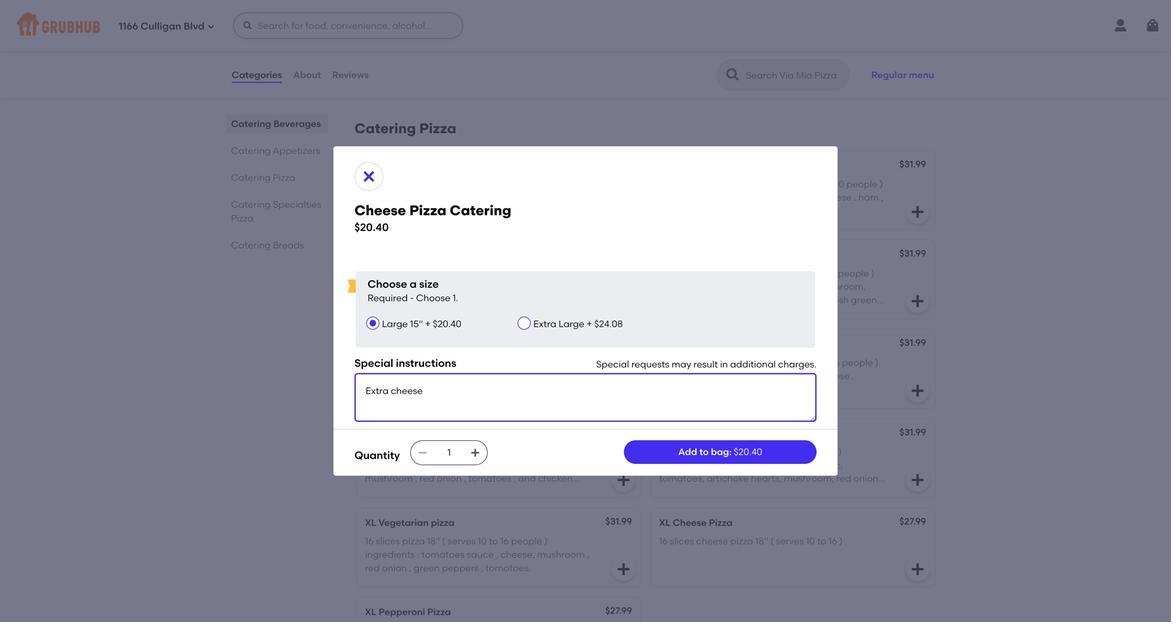 Task type: vqa. For each thing, say whether or not it's contained in the screenshot.
Main
no



Task type: describe. For each thing, give the bounding box(es) containing it.
red inside 16 slices pizza 18'' ( serves 10 to 16 people ) ingredients : tomatoes sauce , cheese, mushroom , red onion , green peppers , tomatoes.
[[365, 563, 380, 574]]

10 inside 16 slices double pepperoni with extra cheese 18'' ( serves 10 to 16 people )
[[395, 371, 404, 382]]

catering inside the catering specialties pizza
[[231, 199, 271, 210]]

1166
[[119, 20, 138, 32]]

( inside 16 slices combination pizza 18'' serves ( 6 to 10 people ) ingredients : tomatoes sauce , salami linguica , mushroom,green peppers black olives and sausage .
[[532, 268, 535, 279]]

32 bacon ranch sticks ( serves 20 to 24 people )
[[659, 61, 867, 72]]

0 vertical spatial choose
[[368, 278, 407, 291]]

16 slices combination pizza 18'' serves ( 6 to 10 people ) ingredients : tomatoes sauce , salami linguica , mushroom,green peppers black olives and sausage .
[[365, 268, 596, 319]]

xl
[[365, 428, 374, 439]]

and inside 16 slices spicy chicken 18'' ( serves 10 to 16 people ) ingredients : chipotle spicy sauce , cheese , mushroom , red onion , tomatoes , and chicken marinated with chipotle sauce .
[[518, 473, 536, 485]]

bacon ranch sticks
[[659, 42, 745, 54]]

regular menu button
[[866, 60, 941, 89]]

32 for 32 bacon ranch sticks ( serves 20 to 24 people )
[[659, 61, 670, 72]]

to inside 16 slices double pepperoni with extra cheese 18'' ( serves 10 to 16 people )
[[406, 371, 416, 382]]

0 horizontal spatial spicy
[[402, 447, 425, 458]]

$31.99 for 16 slices chicken pizza 18'' ( serves 10 to 16 people ) ingredients : garlic sauce , cilantro . cheese , mushroom , red onion and chicken .
[[900, 337, 927, 349]]

cheese for cheese pizza catering $20.40
[[355, 202, 406, 219]]

special requests may result in additional charges.
[[596, 359, 817, 370]]

linguica
[[365, 295, 401, 306]]

onion inside 16 slices pizza 18'' ( serves 10 to 16 people ) ingredients : tomatoes sauce , cheese, mushroom , red onion , green peppers , tomatoes.
[[382, 563, 407, 574]]

people left regular
[[831, 61, 862, 72]]

xl chipotle chicken
[[365, 428, 452, 439]]

) inside 16 slices hawaiian pizza  18" ( serves 6 to 10 people ) ingredients : tomatoes sauce , extra cheese , ham , pineapple .
[[880, 179, 883, 190]]

16 inside 16 slices hawaiian pizza  18" ( serves 6 to 10 people ) ingredients : tomatoes sauce , extra cheese , ham , pineapple .
[[659, 179, 668, 190]]

15"
[[410, 319, 423, 330]]

$31.99 for 16 slices hawaiian pizza  18" ( serves 6 to 10 people ) ingredients : tomatoes sauce , extra cheese , ham , pineapple .
[[900, 159, 927, 170]]

and inside the 16 slices italiana pizza 18'' ( serves 6 to 10 people ) ingredients : garlic sauce , cheese , mushroom, tomatoes ,sausage , and topped with fresh green onion .
[[752, 295, 769, 306]]

+ for $24.08
[[587, 319, 592, 330]]

regular
[[872, 69, 907, 80]]

people down main navigation navigation
[[525, 61, 556, 72]]

catering inside button
[[427, 160, 467, 171]]

sauce right input item quantity 'number field'
[[485, 460, 512, 471]]

vegetarian
[[379, 517, 429, 529]]

catering inside tab
[[231, 172, 271, 183]]

tomatoes.
[[486, 563, 531, 574]]

$31.99 for 16 slices pizza 18'' ( serves 10 to 16 people ) ingredients : pesto sauce , cheese . garlic, tomatoes, artichoke hearts, mushroom, red onion and chicken
[[900, 427, 927, 438]]

. inside 16 slices hawaiian pizza  18" ( serves 6 to 10 people ) ingredients : tomatoes sauce , extra cheese , ham , pineapple .
[[707, 205, 709, 216]]

1 large from the left
[[382, 319, 408, 330]]

( inside 16 slices hawaiian pizza  18" ( serves 6 to 10 people ) ingredients : tomatoes sauce , extra cheese , ham , pineapple .
[[781, 179, 785, 190]]

and inside 16 slices pizza 18'' ( serves 10 to 16 people ) ingredients : pesto sauce , cheese . garlic, tomatoes, artichoke hearts, mushroom, red onion and chicken
[[659, 487, 677, 498]]

pizza down xl cheese pizza
[[731, 536, 754, 547]]

slices inside 16 slices double pepperoni with extra cheese 18'' ( serves 10 to 16 people )
[[376, 357, 400, 368]]

a
[[410, 278, 417, 291]]

. inside the 16 slices italiana pizza 18'' ( serves 6 to 10 people ) ingredients : garlic sauce , cheese , mushroom, tomatoes ,sausage , and topped with fresh green onion .
[[687, 308, 689, 319]]

) inside 16 slices spicy chicken 18'' ( serves 10 to 16 people ) ingredients : chipotle spicy sauce , cheese , mushroom , red onion , tomatoes , and chicken marinated with chipotle sauce .
[[582, 447, 585, 458]]

) inside 16 slices pizza 18'' ( serves 10 to 16 people ) ingredients : tomatoes sauce , cheese, mushroom , red onion , green peppers , tomatoes.
[[545, 536, 548, 547]]

2 vertical spatial cheese
[[673, 517, 707, 529]]

people inside 16 slices pizza 18'' ( serves 10 to 16 people ) ingredients : pesto sauce , cheese . garlic, tomatoes, artichoke hearts, mushroom, red onion and chicken
[[806, 447, 837, 458]]

: inside the 16 slices italiana pizza 18'' ( serves 6 to 10 people ) ingredients : garlic sauce , cheese , mushroom, tomatoes ,sausage , and topped with fresh green onion .
[[712, 281, 714, 292]]

2 24 from the left
[[818, 61, 829, 72]]

( inside the 16 slices italiana pizza 18'' ( serves 6 to 10 people ) ingredients : garlic sauce , cheese , mushroom, tomatoes ,sausage , and topped with fresh green onion .
[[773, 268, 776, 279]]

chicken for chicken
[[703, 339, 740, 350]]

16 slices cheese pizza 18'' ( serves 10 to 16 )
[[659, 536, 843, 547]]

chicken for pizza
[[705, 428, 742, 439]]

marinated
[[365, 487, 412, 498]]

tomatoes inside 16 slices spicy chicken 18'' ( serves 10 to 16 people ) ingredients : chipotle spicy sauce , cheese , mushroom , red onion , tomatoes , and chicken marinated with chipotle sauce .
[[469, 473, 512, 485]]

slices down xl cheese pizza
[[670, 536, 694, 547]]

charges.
[[778, 359, 817, 370]]

about button
[[293, 51, 322, 99]]

via
[[748, 339, 761, 350]]

to inside 16 slices spicy chicken 18'' ( serves 10 to 16 people ) ingredients : chipotle spicy sauce , cheese , mushroom , red onion , tomatoes , and chicken marinated with chipotle sauce .
[[526, 447, 535, 458]]

special for special requests may result in additional charges.
[[596, 359, 629, 370]]

garlic
[[673, 339, 701, 350]]

( inside 16 slices chicken pizza 18'' ( serves 10 to 16 people ) ingredients : garlic sauce , cilantro . cheese , mushroom , red onion and chicken .
[[773, 357, 777, 368]]

) inside the 16 slices italiana pizza 18'' ( serves 6 to 10 people ) ingredients : garlic sauce , cheese , mushroom, tomatoes ,sausage , and topped with fresh green onion .
[[872, 268, 875, 279]]

18'' inside 16 slices pizza 18'' ( serves 10 to 16 people ) ingredients : tomatoes sauce , cheese, mushroom , red onion , green peppers , tomatoes.
[[427, 536, 440, 547]]

special instructions
[[355, 357, 457, 370]]

pepperoni sticks
[[365, 42, 439, 54]]

fresh
[[827, 295, 849, 306]]

xl pepperoni pizza
[[365, 607, 451, 618]]

people inside 16 slices hawaiian pizza  18" ( serves 6 to 10 people ) ingredients : tomatoes sauce , extra cheese , ham , pineapple .
[[847, 179, 878, 190]]

pizza right the vegetarian
[[431, 517, 455, 529]]

garlic for chicken
[[716, 371, 741, 382]]

-
[[410, 293, 414, 304]]

salami
[[539, 281, 569, 292]]

1 vertical spatial ranch
[[703, 61, 729, 72]]

italiana
[[697, 268, 731, 279]]

chipotle
[[376, 428, 415, 439]]

with inside the 16 slices italiana pizza 18'' ( serves 6 to 10 people ) ingredients : garlic sauce , cheese , mushroom, tomatoes ,sausage , and topped with fresh green onion .
[[807, 295, 825, 306]]

bag:
[[711, 447, 732, 458]]

serves inside 16 slices spicy chicken 18'' ( serves 10 to 16 people ) ingredients : chipotle spicy sauce , cheese , mushroom , red onion , tomatoes , and chicken marinated with chipotle sauce .
[[485, 447, 513, 458]]

to inside the 16 slices italiana pizza 18'' ( serves 6 to 10 people ) ingredients : garlic sauce , cheese , mushroom, tomatoes ,sausage , and topped with fresh green onion .
[[816, 268, 825, 279]]

xl for xl cheese pizza
[[659, 517, 671, 529]]

blvd
[[184, 20, 205, 32]]

xl garlic chicken ( via mia chicken )
[[659, 339, 824, 350]]

pizza inside the catering specialties pizza
[[231, 213, 254, 224]]

pizza inside 16 slices combination pizza 18'' serves ( 6 to 10 people ) ingredients : tomatoes sauce , salami linguica , mushroom,green peppers black olives and sausage .
[[462, 268, 484, 279]]

xl cheese pizza
[[659, 517, 733, 529]]

pizza inside 16 slices pizza 18'' ( serves 10 to 16 people ) ingredients : tomatoes sauce , cheese, mushroom , red onion , green peppers , tomatoes.
[[402, 536, 425, 547]]

) inside 16 slices chicken pizza 18'' ( serves 10 to 16 people ) ingredients : garlic sauce , cilantro . cheese , mushroom , red onion and chicken .
[[876, 357, 879, 368]]

slices for artichoke
[[670, 447, 694, 458]]

about
[[293, 69, 321, 80]]

sauce inside 16 slices chicken pizza 18'' ( serves 10 to 16 people ) ingredients : garlic sauce , cilantro . cheese , mushroom , red onion and chicken .
[[744, 371, 771, 382]]

( inside 16 slices double pepperoni with extra cheese 18'' ( serves 10 to 16 people )
[[579, 357, 583, 368]]

10 inside 16 slices pizza 18'' ( serves 10 to 16 people ) ingredients : pesto sauce , cheese . garlic, tomatoes, artichoke hearts, mushroom, red onion and chicken
[[772, 447, 781, 458]]

2 large from the left
[[559, 319, 585, 330]]

pepperoni for xl pepperoni blast
[[379, 339, 425, 350]]

hearts,
[[751, 473, 782, 485]]

catering appetizers tab
[[231, 144, 323, 158]]

18'' inside 16 slices double pepperoni with extra cheese 18'' ( serves 10 to 16 people )
[[564, 357, 577, 368]]

slices inside 16 slices combination pizza 18'' serves ( 6 to 10 people ) ingredients : tomatoes sauce , salami linguica , mushroom,green peppers black olives and sausage .
[[376, 268, 400, 279]]

xl vegetarian pizza
[[365, 517, 455, 529]]

result
[[694, 359, 718, 370]]

catering beverages tab
[[231, 117, 323, 131]]

1 24 from the left
[[513, 61, 523, 72]]

) inside 16 slices double pepperoni with extra cheese 18'' ( serves 10 to 16 people )
[[462, 371, 465, 382]]

mushroom inside 16 slices chicken pizza 18'' ( serves 10 to 16 people ) ingredients : garlic sauce , cilantro . cheese , mushroom , red onion and chicken .
[[659, 384, 707, 395]]

add
[[679, 447, 698, 458]]

16 slices pizza 18'' ( serves 10 to 16 people ) ingredients : pesto sauce , cheese . garlic, tomatoes, artichoke hearts, mushroom, red onion and chicken
[[659, 447, 879, 498]]

appetizers
[[273, 145, 320, 156]]

pesto
[[673, 428, 703, 439]]

$31.99 for 16 slices italiana pizza 18'' ( serves 6 to 10 people ) ingredients : garlic sauce , cheese , mushroom, tomatoes ,sausage , and topped with fresh green onion .
[[900, 248, 927, 259]]

10 inside 16 slices spicy chicken 18'' ( serves 10 to 16 people ) ingredients : chipotle spicy sauce , cheese , mushroom , red onion , tomatoes , and chicken marinated with chipotle sauce .
[[515, 447, 524, 458]]

$20.40 for 15"
[[433, 319, 462, 330]]

breads
[[273, 240, 304, 251]]

xl pesto chicken
[[659, 428, 742, 439]]

tomatoes,
[[659, 473, 705, 485]]

18'' inside 16 slices pizza 18'' ( serves 10 to 16 people ) ingredients : pesto sauce , cheese . garlic, tomatoes, artichoke hearts, mushroom, red onion and chicken
[[722, 447, 734, 458]]

32 pepperoni sticks ( serves 20 to 24 people )
[[365, 61, 562, 72]]

: inside 16 slices hawaiian pizza  18" ( serves 6 to 10 people ) ingredients : tomatoes sauce , extra cheese , ham , pineapple .
[[712, 192, 714, 203]]

specialties
[[273, 199, 322, 210]]

$20.40 for to
[[734, 447, 763, 458]]

catering specialties pizza
[[231, 199, 322, 224]]

required
[[368, 293, 408, 304]]

regular menu
[[872, 69, 935, 80]]

Search Via Mia Pizza search field
[[745, 69, 846, 81]]

sauce inside 16 slices hawaiian pizza  18" ( serves 6 to 10 people ) ingredients : tomatoes sauce , extra cheese , ham , pineapple .
[[761, 192, 788, 203]]

culligan
[[141, 20, 181, 32]]

16 slices italiana pizza 18'' ( serves 6 to 10 people ) ingredients : garlic sauce , cheese , mushroom, tomatoes ,sausage , and topped with fresh green onion .
[[659, 268, 877, 319]]

. inside 16 slices spicy chicken 18'' ( serves 10 to 16 people ) ingredients : chipotle spicy sauce , cheese , mushroom , red onion , tomatoes , and chicken marinated with chipotle sauce .
[[503, 487, 505, 498]]

tomatoes inside 16 slices combination pizza 18'' serves ( 6 to 10 people ) ingredients : tomatoes sauce , salami linguica , mushroom,green peppers black olives and sausage .
[[460, 281, 503, 292]]

categories
[[232, 69, 282, 80]]

with inside 16 slices double pepperoni with extra cheese 18'' ( serves 10 to 16 people )
[[484, 357, 503, 368]]

red inside 16 slices chicken pizza 18'' ( serves 10 to 16 people ) ingredients : garlic sauce , cilantro . cheese , mushroom , red onion and chicken .
[[714, 384, 729, 395]]

sauce inside 16 slices combination pizza 18'' serves ( 6 to 10 people ) ingredients : tomatoes sauce , salami linguica , mushroom,green peppers black olives and sausage .
[[506, 281, 533, 292]]

catering appetizers
[[231, 145, 320, 156]]

red inside 16 slices spicy chicken 18'' ( serves 10 to 16 people ) ingredients : chipotle spicy sauce , cheese , mushroom , red onion , tomatoes , and chicken marinated with chipotle sauce .
[[420, 473, 435, 485]]

cheese pizza catering button
[[357, 151, 641, 229]]

quantity
[[355, 449, 400, 462]]

0 vertical spatial $27.99
[[900, 516, 927, 527]]

bacon
[[659, 42, 689, 54]]

large 15" + $20.40
[[382, 319, 462, 330]]

search icon image
[[725, 67, 741, 83]]

sausage
[[365, 308, 403, 319]]

: inside 16 slices pizza 18'' ( serves 10 to 16 people ) ingredients : pesto sauce , cheese . garlic, tomatoes, artichoke hearts, mushroom, red onion and chicken
[[712, 460, 714, 471]]

to inside 16 slices combination pizza 18'' serves ( 6 to 10 people ) ingredients : tomatoes sauce , salami linguica , mushroom,green peppers black olives and sausage .
[[545, 268, 554, 279]]

double
[[402, 357, 433, 368]]

green inside 16 slices pizza 18'' ( serves 10 to 16 people ) ingredients : tomatoes sauce , cheese, mushroom , red onion , green peppers , tomatoes.
[[414, 563, 440, 574]]

. inside 16 slices pizza 18'' ( serves 10 to 16 people ) ingredients : pesto sauce , cheese . garlic, tomatoes, artichoke hearts, mushroom, red onion and chicken
[[811, 460, 813, 471]]

18'' inside the 16 slices italiana pizza 18'' ( serves 6 to 10 people ) ingredients : garlic sauce , cheese , mushroom, tomatoes ,sausage , and topped with fresh green onion .
[[758, 268, 771, 279]]

32 for 32 pepperoni sticks ( serves 20 to 24 people )
[[365, 61, 376, 72]]

svg image inside main navigation navigation
[[243, 20, 253, 31]]

1.
[[453, 293, 458, 304]]

green inside the 16 slices italiana pizza 18'' ( serves 6 to 10 people ) ingredients : garlic sauce , cheese , mushroom, tomatoes ,sausage , and topped with fresh green onion .
[[851, 295, 877, 306]]

extra inside 16 slices double pepperoni with extra cheese 18'' ( serves 10 to 16 people )
[[505, 357, 528, 368]]

16 slices combination pizza 18'' serves ( 6 to 10 people ) ingredients : tomatoes sauce , salami linguica , mushroom,green peppers black olives and sausage . button
[[357, 240, 641, 319]]

+ for $20.40
[[425, 319, 431, 330]]

$24.08
[[595, 319, 623, 330]]

ingredients inside 16 slices hawaiian pizza  18" ( serves 6 to 10 people ) ingredients : tomatoes sauce , extra cheese , ham , pineapple .
[[659, 192, 709, 203]]

1 vertical spatial $27.99
[[606, 606, 632, 617]]

special for special instructions
[[355, 357, 393, 370]]

reviews button
[[332, 51, 370, 99]]

ingredients inside 16 slices chicken pizza 18'' ( serves 10 to 16 people ) ingredients : garlic sauce , cilantro . cheese , mushroom , red onion and chicken .
[[659, 371, 709, 382]]

size
[[419, 278, 439, 291]]

ingredients inside 16 slices spicy chicken 18'' ( serves 10 to 16 people ) ingredients : chipotle spicy sauce , cheese , mushroom , red onion , tomatoes , and chicken marinated with chipotle sauce .
[[365, 460, 415, 471]]

cheese pizza catering
[[365, 160, 467, 171]]

16 slices spicy chicken 18'' ( serves 10 to 16 people ) ingredients : chipotle spicy sauce , cheese , mushroom , red onion , tomatoes , and chicken marinated with chipotle sauce .
[[365, 447, 585, 498]]

sauce inside the 16 slices italiana pizza 18'' ( serves 6 to 10 people ) ingredients : garlic sauce , cheese , mushroom, tomatoes ,sausage , and topped with fresh green onion .
[[744, 281, 771, 292]]

0 vertical spatial ranch
[[691, 42, 717, 54]]

( inside 16 slices spicy chicken 18'' ( serves 10 to 16 people ) ingredients : chipotle spicy sauce , cheese , mushroom , red onion , tomatoes , and chicken marinated with chipotle sauce .
[[479, 447, 483, 458]]

extra inside 16 slices hawaiian pizza  18" ( serves 6 to 10 people ) ingredients : tomatoes sauce , extra cheese , ham , pineapple .
[[795, 192, 818, 203]]

16 slices pizza 18'' ( serves 10 to 16 people ) ingredients : tomatoes sauce , cheese, mushroom , red onion , green peppers , tomatoes.
[[365, 536, 590, 574]]

menu
[[909, 69, 935, 80]]

hawaiian
[[697, 179, 739, 190]]

topped
[[772, 295, 804, 306]]

pepperoni inside 16 slices double pepperoni with extra cheese 18'' ( serves 10 to 16 people )
[[436, 357, 482, 368]]

18"
[[766, 179, 779, 190]]

ingredients inside 16 slices pizza 18'' ( serves 10 to 16 people ) ingredients : tomatoes sauce , cheese, mushroom , red onion , green peppers , tomatoes.
[[365, 549, 415, 561]]

pizza inside tab
[[273, 172, 295, 183]]

pesto
[[716, 460, 741, 471]]

blast
[[428, 339, 450, 350]]

. right cilantro
[[814, 371, 816, 382]]

ingredients inside the 16 slices italiana pizza 18'' ( serves 6 to 10 people ) ingredients : garlic sauce , cheese , mushroom, tomatoes ,sausage , and topped with fresh green onion .
[[659, 281, 709, 292]]

mushroom,green
[[407, 295, 483, 306]]

, inside 16 slices pizza 18'' ( serves 10 to 16 people ) ingredients : pesto sauce , cheese . garlic, tomatoes, artichoke hearts, mushroom, red onion and chicken
[[772, 460, 775, 471]]

16 inside the 16 slices italiana pizza 18'' ( serves 6 to 10 people ) ingredients : garlic sauce , cheese , mushroom, tomatoes ,sausage , and topped with fresh green onion .
[[659, 268, 668, 279]]

cheese pizza catering $20.40
[[355, 202, 512, 234]]

with inside 16 slices spicy chicken 18'' ( serves 10 to 16 people ) ingredients : chipotle spicy sauce , cheese , mushroom , red onion , tomatoes , and chicken marinated with chipotle sauce .
[[415, 487, 433, 498]]

catering breads
[[231, 240, 304, 251]]

pizza inside 16 slices chicken pizza 18'' ( serves 10 to 16 people ) ingredients : garlic sauce , cilantro . cheese , mushroom , red onion and chicken .
[[733, 357, 756, 368]]

$31.99 for 16 slices spicy chicken 18'' ( serves 10 to 16 people ) ingredients : chipotle spicy sauce , cheese , mushroom , red onion , tomatoes , and chicken marinated with chipotle sauce .
[[606, 427, 632, 438]]

main navigation navigation
[[0, 0, 1172, 51]]

extra large + $24.08
[[534, 319, 623, 330]]

6 for tomatoes
[[808, 268, 814, 279]]



Task type: locate. For each thing, give the bounding box(es) containing it.
sticks
[[414, 42, 439, 54], [719, 42, 745, 54], [426, 61, 451, 72], [731, 61, 756, 72]]

1 vertical spatial garlic
[[716, 371, 741, 382]]

green up the xl pepperoni pizza
[[414, 563, 440, 574]]

1 vertical spatial with
[[484, 357, 503, 368]]

0 horizontal spatial special
[[355, 357, 393, 370]]

sticks up search icon
[[719, 42, 745, 54]]

0 vertical spatial peppers
[[486, 295, 523, 306]]

slices
[[670, 179, 694, 190], [376, 268, 400, 279], [670, 268, 694, 279], [376, 357, 400, 368], [670, 357, 694, 368], [376, 447, 400, 458], [670, 447, 694, 458], [376, 536, 400, 547], [670, 536, 694, 547]]

sauce up tomatoes.
[[467, 549, 494, 561]]

chipotle down input item quantity 'number field'
[[435, 487, 472, 498]]

catering beverages
[[231, 118, 321, 129]]

sauce up ,sausage
[[744, 281, 771, 292]]

+
[[425, 319, 431, 330], [587, 319, 592, 330]]

18''
[[487, 268, 499, 279], [758, 268, 771, 279], [564, 357, 577, 368], [758, 357, 771, 368], [464, 447, 477, 458], [722, 447, 734, 458], [427, 536, 440, 547], [756, 536, 769, 547]]

:
[[712, 192, 714, 203], [456, 281, 458, 292], [712, 281, 714, 292], [712, 371, 714, 382], [417, 460, 420, 471], [712, 460, 714, 471], [417, 549, 420, 561]]

xl for xl garlic chicken ( via mia chicken )
[[659, 339, 671, 350]]

people inside 16 slices double pepperoni with extra cheese 18'' ( serves 10 to 16 people )
[[429, 371, 460, 382]]

1 horizontal spatial mushroom
[[537, 549, 585, 561]]

1 vertical spatial chipotle
[[435, 487, 472, 498]]

1 vertical spatial catering pizza
[[231, 172, 295, 183]]

2 20 from the left
[[794, 61, 805, 72]]

0 vertical spatial spicy
[[402, 447, 425, 458]]

0 horizontal spatial choose
[[368, 278, 407, 291]]

people up fresh
[[838, 268, 869, 279]]

+ right '15"'
[[425, 319, 431, 330]]

sticks up "32 pepperoni sticks ( serves 20 to 24 people )"
[[414, 42, 439, 54]]

6 for ham
[[817, 179, 822, 190]]

slices inside 16 slices hawaiian pizza  18" ( serves 6 to 10 people ) ingredients : tomatoes sauce , extra cheese , ham , pineapple .
[[670, 179, 694, 190]]

spicy
[[402, 447, 425, 458], [460, 460, 483, 471]]

people up cheese,
[[511, 536, 542, 547]]

sauce inside 16 slices pizza 18'' ( serves 10 to 16 people ) ingredients : tomatoes sauce , cheese, mushroom , red onion , green peppers , tomatoes.
[[467, 549, 494, 561]]

sticks down the pepperoni sticks
[[426, 61, 451, 72]]

+ left $24.08
[[587, 319, 592, 330]]

tomatoes inside 16 slices pizza 18'' ( serves 10 to 16 people ) ingredients : tomatoes sauce , cheese, mushroom , red onion , green peppers , tomatoes.
[[422, 549, 465, 561]]

1 vertical spatial extra
[[505, 357, 528, 368]]

( inside 16 slices pizza 18'' ( serves 10 to 16 people ) ingredients : pesto sauce , cheese . garlic, tomatoes, artichoke hearts, mushroom, red onion and chicken
[[737, 447, 740, 458]]

pizza down xl garlic chicken ( via mia chicken )
[[733, 357, 756, 368]]

1 vertical spatial chicken
[[705, 428, 742, 439]]

2 horizontal spatial mushroom
[[659, 384, 707, 395]]

black
[[525, 295, 549, 306]]

0 horizontal spatial $20.40
[[355, 221, 389, 234]]

$31.99
[[900, 159, 927, 170], [900, 248, 927, 259], [606, 337, 632, 349], [900, 337, 927, 349], [606, 427, 632, 438], [900, 427, 927, 438], [606, 516, 632, 527]]

chicken up in
[[703, 339, 740, 350]]

. left '15"'
[[405, 308, 408, 319]]

20
[[488, 61, 499, 72], [794, 61, 805, 72]]

mushroom inside 16 slices spicy chicken 18'' ( serves 10 to 16 people ) ingredients : chipotle spicy sauce , cheese , mushroom , red onion , tomatoes , and chicken marinated with chipotle sauce .
[[365, 473, 413, 485]]

$31.99 for 16 slices double pepperoni with extra cheese 18'' ( serves 10 to 16 people )
[[606, 337, 632, 349]]

ham
[[859, 192, 879, 203]]

. up cheese,
[[503, 487, 505, 498]]

garlic inside 16 slices chicken pizza 18'' ( serves 10 to 16 people ) ingredients : garlic sauce , cilantro . cheese , mushroom , red onion and chicken .
[[716, 371, 741, 382]]

sauce inside 16 slices pizza 18'' ( serves 10 to 16 people ) ingredients : pesto sauce , cheese . garlic, tomatoes, artichoke hearts, mushroom, red onion and chicken
[[743, 460, 770, 471]]

slices left italiana
[[670, 268, 694, 279]]

0 horizontal spatial catering pizza
[[231, 172, 295, 183]]

mushroom inside 16 slices pizza 18'' ( serves 10 to 16 people ) ingredients : tomatoes sauce , cheese, mushroom , red onion , green peppers , tomatoes.
[[537, 549, 585, 561]]

mushroom up marinated
[[365, 473, 413, 485]]

sauce up black
[[506, 281, 533, 292]]

peppers inside 16 slices pizza 18'' ( serves 10 to 16 people ) ingredients : tomatoes sauce , cheese, mushroom , red onion , green peppers , tomatoes.
[[442, 563, 479, 574]]

mia
[[764, 339, 781, 350]]

large down olives
[[559, 319, 585, 330]]

pizza inside 16 slices pizza 18'' ( serves 10 to 16 people ) ingredients : pesto sauce , cheese . garlic, tomatoes, artichoke hearts, mushroom, red onion and chicken
[[697, 447, 719, 458]]

0 horizontal spatial 6
[[537, 268, 543, 279]]

chipotle
[[422, 460, 458, 471], [435, 487, 472, 498]]

may
[[672, 359, 692, 370]]

people up garlic, at the right of the page
[[806, 447, 837, 458]]

red down in
[[714, 384, 729, 395]]

mushroom down may
[[659, 384, 707, 395]]

: down xl chipotle chicken
[[417, 460, 420, 471]]

pizza down xl pesto chicken
[[697, 447, 719, 458]]

catering pizza tab
[[231, 171, 323, 185]]

0 vertical spatial pepperoni
[[365, 42, 412, 54]]

requests
[[632, 359, 670, 370]]

10 inside 16 slices chicken pizza 18'' ( serves 10 to 16 people ) ingredients : garlic sauce , cilantro . cheese , mushroom , red onion and chicken .
[[809, 357, 818, 368]]

mushroom right cheese,
[[537, 549, 585, 561]]

$20.40 for pizza
[[355, 221, 389, 234]]

bacon
[[672, 61, 701, 72]]

1 horizontal spatial peppers
[[486, 295, 523, 306]]

0 horizontal spatial +
[[425, 319, 431, 330]]

0 horizontal spatial $27.99
[[606, 606, 632, 617]]

1 vertical spatial spicy
[[460, 460, 483, 471]]

sauce down additional
[[744, 371, 771, 382]]

slices inside 16 slices pizza 18'' ( serves 10 to 16 people ) ingredients : tomatoes sauce , cheese, mushroom , red onion , green peppers , tomatoes.
[[376, 536, 400, 547]]

large
[[382, 319, 408, 330], [559, 319, 585, 330]]

special down the xl pepperoni blast
[[355, 357, 393, 370]]

(
[[453, 61, 456, 72], [758, 61, 761, 72], [781, 179, 785, 190], [532, 268, 535, 279], [773, 268, 776, 279], [742, 339, 746, 350], [579, 357, 583, 368], [773, 357, 777, 368], [479, 447, 483, 458], [737, 447, 740, 458], [442, 536, 446, 547], [771, 536, 774, 547]]

slices for tomatoes
[[670, 268, 694, 279]]

catering pizza down 'catering appetizers'
[[231, 172, 295, 183]]

2 + from the left
[[587, 319, 592, 330]]

0 vertical spatial with
[[807, 295, 825, 306]]

1 20 from the left
[[488, 61, 499, 72]]

: down italiana
[[712, 281, 714, 292]]

garlic inside the 16 slices italiana pizza 18'' ( serves 6 to 10 people ) ingredients : garlic sauce , cheese , mushroom, tomatoes ,sausage , and topped with fresh green onion .
[[716, 281, 741, 292]]

pizza up mushroom,green at the left of page
[[462, 268, 484, 279]]

6 inside 16 slices combination pizza 18'' serves ( 6 to 10 people ) ingredients : tomatoes sauce , salami linguica , mushroom,green peppers black olives and sausage .
[[537, 268, 543, 279]]

2 vertical spatial mushroom
[[537, 549, 585, 561]]

onion inside the 16 slices italiana pizza 18'' ( serves 6 to 10 people ) ingredients : garlic sauce , cheese , mushroom, tomatoes ,sausage , and topped with fresh green onion .
[[659, 308, 684, 319]]

mushroom, up fresh
[[816, 281, 866, 292]]

1 horizontal spatial large
[[559, 319, 585, 330]]

Input item quantity number field
[[435, 441, 464, 465]]

slices up pineapple
[[670, 179, 694, 190]]

0 vertical spatial chicken
[[703, 339, 740, 350]]

peppers left black
[[486, 295, 523, 306]]

10
[[836, 179, 845, 190], [556, 268, 565, 279], [827, 268, 836, 279], [809, 357, 818, 368], [395, 371, 404, 382], [515, 447, 524, 458], [772, 447, 781, 458], [478, 536, 487, 547], [806, 536, 815, 547]]

1 horizontal spatial extra
[[795, 192, 818, 203]]

32
[[365, 61, 376, 72], [659, 61, 670, 72]]

slices inside 16 slices chicken pizza 18'' ( serves 10 to 16 people ) ingredients : garlic sauce , cilantro . cheese , mushroom , red onion and chicken .
[[670, 357, 694, 368]]

onion inside 16 slices pizza 18'' ( serves 10 to 16 people ) ingredients : pesto sauce , cheese . garlic, tomatoes, artichoke hearts, mushroom, red onion and chicken
[[854, 473, 879, 485]]

instructions
[[396, 357, 457, 370]]

slices down garlic
[[670, 357, 694, 368]]

chipotle down xl chipotle chicken
[[422, 460, 458, 471]]

1 horizontal spatial $20.40
[[433, 319, 462, 330]]

garlic
[[716, 281, 741, 292], [716, 371, 741, 382]]

1 horizontal spatial $27.99
[[900, 516, 927, 527]]

0 horizontal spatial 20
[[488, 61, 499, 72]]

large left '15"'
[[382, 319, 408, 330]]

cheese inside 16 slices hawaiian pizza  18" ( serves 6 to 10 people ) ingredients : tomatoes sauce , extra cheese , ham , pineapple .
[[820, 192, 852, 203]]

cheese,
[[501, 549, 535, 561]]

32 down bacon
[[659, 61, 670, 72]]

1 vertical spatial cheese
[[355, 202, 406, 219]]

cheese inside 16 slices spicy chicken 18'' ( serves 10 to 16 people ) ingredients : chipotle spicy sauce , cheese , mushroom , red onion , tomatoes , and chicken marinated with chipotle sauce .
[[519, 460, 551, 471]]

0 horizontal spatial peppers
[[442, 563, 479, 574]]

0 vertical spatial green
[[851, 295, 877, 306]]

0 horizontal spatial extra
[[505, 357, 528, 368]]

xl for xl pesto chicken
[[659, 428, 671, 439]]

ingredients down italiana
[[659, 281, 709, 292]]

cheese inside 16 slices pizza 18'' ( serves 10 to 16 people ) ingredients : pesto sauce , cheese . garlic, tomatoes, artichoke hearts, mushroom, red onion and chicken
[[777, 460, 809, 471]]

reviews
[[332, 69, 369, 80]]

0 horizontal spatial mushroom
[[365, 473, 413, 485]]

svg image
[[1145, 18, 1161, 33], [207, 23, 215, 31], [361, 169, 377, 185], [910, 204, 926, 220], [910, 294, 926, 309], [616, 473, 632, 488], [910, 473, 926, 488], [910, 562, 926, 578]]

catering pizza up cheese pizza catering
[[355, 120, 457, 137]]

1 32 from the left
[[365, 61, 376, 72]]

people inside the 16 slices italiana pizza 18'' ( serves 6 to 10 people ) ingredients : garlic sauce , cheese , mushroom, tomatoes ,sausage , and topped with fresh green onion .
[[838, 268, 869, 279]]

ingredients up marinated
[[365, 460, 415, 471]]

xl pepperoni blast
[[365, 339, 450, 350]]

0 vertical spatial mushroom
[[659, 384, 707, 395]]

onion inside 16 slices chicken pizza 18'' ( serves 10 to 16 people ) ingredients : garlic sauce , cilantro . cheese , mushroom , red onion and chicken .
[[731, 384, 756, 395]]

,sausage
[[705, 295, 745, 306]]

special left requests
[[596, 359, 629, 370]]

peppers
[[486, 295, 523, 306], [442, 563, 479, 574]]

0 vertical spatial garlic
[[716, 281, 741, 292]]

0 vertical spatial catering pizza
[[355, 120, 457, 137]]

1 vertical spatial mushroom
[[365, 473, 413, 485]]

$39.99
[[605, 41, 632, 52]]

slices down the vegetarian
[[376, 536, 400, 547]]

garlic,
[[816, 460, 843, 471]]

0 vertical spatial cheese
[[365, 160, 399, 171]]

16 slices hawaiian pizza  18" ( serves 6 to 10 people ) ingredients : tomatoes sauce , extra cheese , ham , pineapple .
[[659, 179, 884, 216]]

ingredients down may
[[659, 371, 709, 382]]

1 horizontal spatial spicy
[[460, 460, 483, 471]]

: up 1.
[[456, 281, 458, 292]]

people up ham
[[847, 179, 878, 190]]

0 vertical spatial $20.40
[[355, 221, 389, 234]]

10 inside 16 slices combination pizza 18'' serves ( 6 to 10 people ) ingredients : tomatoes sauce , salami linguica , mushroom,green peppers black olives and sausage .
[[556, 268, 565, 279]]

cheese inside button
[[365, 160, 399, 171]]

ingredients inside 16 slices combination pizza 18'' serves ( 6 to 10 people ) ingredients : tomatoes sauce , salami linguica , mushroom,green peppers black olives and sausage .
[[404, 281, 454, 292]]

2 garlic from the top
[[716, 371, 741, 382]]

choose a size required - choose 1.
[[368, 278, 458, 304]]

16 inside 16 slices combination pizza 18'' serves ( 6 to 10 people ) ingredients : tomatoes sauce , salami linguica , mushroom,green peppers black olives and sausage .
[[365, 268, 374, 279]]

pepperoni down blast
[[436, 357, 482, 368]]

ingredients
[[659, 192, 709, 203], [404, 281, 454, 292], [659, 281, 709, 292], [659, 371, 709, 382], [365, 460, 415, 471], [659, 460, 709, 471], [365, 549, 415, 561]]

1 + from the left
[[425, 319, 431, 330]]

tomatoes inside 16 slices hawaiian pizza  18" ( serves 6 to 10 people ) ingredients : tomatoes sauce , extra cheese , ham , pineapple .
[[716, 192, 759, 203]]

2 32 from the left
[[659, 61, 670, 72]]

ranch up bacon on the right of page
[[691, 42, 717, 54]]

$20.40 inside cheese pizza catering $20.40
[[355, 221, 389, 234]]

add to bag: $20.40
[[679, 447, 763, 458]]

1 horizontal spatial 24
[[818, 61, 829, 72]]

serves inside 16 slices pizza 18'' ( serves 10 to 16 people ) ingredients : tomatoes sauce , cheese, mushroom , red onion , green peppers , tomatoes.
[[448, 536, 476, 547]]

. down the charges. at the right of page
[[815, 384, 817, 395]]

red down the vegetarian
[[365, 563, 380, 574]]

1 horizontal spatial choose
[[416, 293, 451, 304]]

sauce up hearts,
[[743, 460, 770, 471]]

slices up required
[[376, 268, 400, 279]]

people up "linguica"
[[365, 281, 396, 292]]

people
[[525, 61, 556, 72], [831, 61, 862, 72], [847, 179, 878, 190], [838, 268, 869, 279], [365, 281, 396, 292], [842, 357, 874, 368], [429, 371, 460, 382], [548, 447, 580, 458], [806, 447, 837, 458], [511, 536, 542, 547]]

cheese inside the 16 slices italiana pizza 18'' ( serves 6 to 10 people ) ingredients : garlic sauce , cheese , mushroom, tomatoes ,sausage , and topped with fresh green onion .
[[777, 281, 809, 292]]

ingredients up tomatoes, at the bottom of the page
[[659, 460, 709, 471]]

1 vertical spatial $20.40
[[433, 319, 462, 330]]

.
[[707, 205, 709, 216], [405, 308, 408, 319], [687, 308, 689, 319], [814, 371, 816, 382], [815, 384, 817, 395], [811, 460, 813, 471], [503, 487, 505, 498]]

$31.99 for 16 slices pizza 18'' ( serves 10 to 16 people ) ingredients : tomatoes sauce , cheese, mushroom , red onion , green peppers , tomatoes.
[[606, 516, 632, 527]]

slices down "chipotle"
[[376, 447, 400, 458]]

additional
[[731, 359, 776, 370]]

2 horizontal spatial $20.40
[[734, 447, 763, 458]]

0 horizontal spatial green
[[414, 563, 440, 574]]

olives
[[552, 295, 576, 306]]

: down special requests may result in additional charges. on the right bottom of the page
[[712, 371, 714, 382]]

pizza left 18"
[[741, 179, 764, 190]]

people right the charges. at the right of page
[[842, 357, 874, 368]]

cheese inside 16 slices double pepperoni with extra cheese 18'' ( serves 10 to 16 people )
[[530, 357, 562, 368]]

chicken
[[783, 339, 818, 350], [697, 357, 731, 368], [778, 384, 813, 395], [417, 428, 452, 439], [428, 447, 462, 458], [538, 473, 573, 485], [679, 487, 714, 498]]

) inside 16 slices combination pizza 18'' serves ( 6 to 10 people ) ingredients : tomatoes sauce , salami linguica , mushroom,green peppers black olives and sausage .
[[398, 281, 402, 292]]

serves
[[458, 61, 486, 72], [764, 61, 792, 72], [787, 179, 815, 190], [502, 268, 530, 279], [778, 268, 806, 279], [779, 357, 807, 368], [365, 371, 393, 382], [485, 447, 513, 458], [742, 447, 770, 458], [448, 536, 476, 547], [776, 536, 804, 547]]

1 horizontal spatial special
[[596, 359, 629, 370]]

16 slices double pepperoni with extra cheese 18'' ( serves 10 to 16 people )
[[365, 357, 583, 382]]

people down instructions
[[429, 371, 460, 382]]

people inside 16 slices chicken pizza 18'' ( serves 10 to 16 people ) ingredients : garlic sauce , cilantro . cheese , mushroom , red onion and chicken .
[[842, 357, 874, 368]]

10 inside 16 slices pizza 18'' ( serves 10 to 16 people ) ingredients : tomatoes sauce , cheese, mushroom , red onion , green peppers , tomatoes.
[[478, 536, 487, 547]]

: inside 16 slices pizza 18'' ( serves 10 to 16 people ) ingredients : tomatoes sauce , cheese, mushroom , red onion , green peppers , tomatoes.
[[417, 549, 420, 561]]

garlic up ,sausage
[[716, 281, 741, 292]]

: down add to bag: $20.40
[[712, 460, 714, 471]]

beverages
[[274, 118, 321, 129]]

choose up required
[[368, 278, 407, 291]]

ingredients inside 16 slices pizza 18'' ( serves 10 to 16 people ) ingredients : pesto sauce , cheese . garlic, tomatoes, artichoke hearts, mushroom, red onion and chicken
[[659, 460, 709, 471]]

1 horizontal spatial with
[[484, 357, 503, 368]]

16 slices chicken pizza 18'' ( serves 10 to 16 people ) ingredients : garlic sauce , cilantro . cheese , mushroom , red onion and chicken .
[[659, 357, 879, 395]]

people down extra cheese text field
[[548, 447, 580, 458]]

mushroom, down garlic, at the right of the page
[[784, 473, 835, 485]]

xl for xl pepperoni blast
[[365, 339, 377, 350]]

slices down "pesto"
[[670, 447, 694, 458]]

Special instructions text field
[[355, 373, 817, 422]]

sticks down 'bacon ranch sticks'
[[731, 61, 756, 72]]

catering
[[231, 118, 271, 129], [355, 120, 416, 137], [231, 145, 271, 156], [427, 160, 467, 171], [231, 172, 271, 183], [231, 199, 271, 210], [450, 202, 512, 219], [231, 240, 271, 251]]

$27.99
[[900, 516, 927, 527], [606, 606, 632, 617]]

1 horizontal spatial pepperoni
[[436, 357, 482, 368]]

chicken inside 16 slices pizza 18'' ( serves 10 to 16 people ) ingredients : pesto sauce , cheese . garlic, tomatoes, artichoke hearts, mushroom, red onion and chicken
[[679, 487, 714, 498]]

ranch down 'bacon ranch sticks'
[[703, 61, 729, 72]]

0 horizontal spatial pepperoni
[[378, 61, 424, 72]]

serves inside 16 slices combination pizza 18'' serves ( 6 to 10 people ) ingredients : tomatoes sauce , salami linguica , mushroom,green peppers black olives and sausage .
[[502, 268, 530, 279]]

slices for onion
[[376, 536, 400, 547]]

slices for ham
[[670, 179, 694, 190]]

. up garlic
[[687, 308, 689, 319]]

0 horizontal spatial with
[[415, 487, 433, 498]]

0 vertical spatial pepperoni
[[378, 61, 424, 72]]

2 horizontal spatial with
[[807, 295, 825, 306]]

slices for mushroom
[[376, 447, 400, 458]]

1 horizontal spatial 32
[[659, 61, 670, 72]]

10 inside the 16 slices italiana pizza 18'' ( serves 6 to 10 people ) ingredients : garlic sauce , cheese , mushroom, tomatoes ,sausage , and topped with fresh green onion .
[[827, 268, 836, 279]]

mushroom, inside the 16 slices italiana pizza 18'' ( serves 6 to 10 people ) ingredients : garlic sauce , cheese , mushroom, tomatoes ,sausage , and topped with fresh green onion .
[[816, 281, 866, 292]]

serves inside 16 slices pizza 18'' ( serves 10 to 16 people ) ingredients : pesto sauce , cheese . garlic, tomatoes, artichoke hearts, mushroom, red onion and chicken
[[742, 447, 770, 458]]

pepperoni down the pepperoni sticks
[[378, 61, 424, 72]]

to inside 16 slices pizza 18'' ( serves 10 to 16 people ) ingredients : pesto sauce , cheese . garlic, tomatoes, artichoke hearts, mushroom, red onion and chicken
[[783, 447, 793, 458]]

( inside 16 slices pizza 18'' ( serves 10 to 16 people ) ingredients : tomatoes sauce , cheese, mushroom , red onion , green peppers , tomatoes.
[[442, 536, 446, 547]]

1166 culligan blvd
[[119, 20, 205, 32]]

slices down the xl pepperoni blast
[[376, 357, 400, 368]]

2 vertical spatial $20.40
[[734, 447, 763, 458]]

catering breads tab
[[231, 238, 323, 252]]

2 horizontal spatial 6
[[817, 179, 822, 190]]

1 horizontal spatial catering pizza
[[355, 120, 457, 137]]

0 vertical spatial extra
[[795, 192, 818, 203]]

onion inside 16 slices spicy chicken 18'' ( serves 10 to 16 people ) ingredients : chipotle spicy sauce , cheese , mushroom , red onion , tomatoes , and chicken marinated with chipotle sauce .
[[437, 473, 462, 485]]

$44.99
[[897, 41, 927, 52]]

ingredients up pineapple
[[659, 192, 709, 203]]

red down garlic, at the right of the page
[[837, 473, 852, 485]]

ingredients down the vegetarian
[[365, 549, 415, 561]]

pepperoni for xl pepperoni pizza
[[379, 607, 425, 618]]

ingredients down combination
[[404, 281, 454, 292]]

pizza
[[420, 120, 457, 137], [401, 160, 425, 171], [273, 172, 295, 183], [410, 202, 447, 219], [231, 213, 254, 224], [733, 268, 755, 279], [709, 517, 733, 529], [428, 607, 451, 618]]

1 horizontal spatial 6
[[808, 268, 814, 279]]

catering specialties pizza tab
[[231, 198, 323, 225]]

1 vertical spatial green
[[414, 563, 440, 574]]

and inside 16 slices chicken pizza 18'' ( serves 10 to 16 people ) ingredients : garlic sauce , cilantro . cheese , mushroom , red onion and chicken .
[[758, 384, 776, 395]]

1 vertical spatial mushroom,
[[784, 473, 835, 485]]

cheese inside 16 slices chicken pizza 18'' ( serves 10 to 16 people ) ingredients : garlic sauce , cilantro . cheese , mushroom , red onion and chicken .
[[818, 371, 850, 382]]

pineapple
[[659, 205, 705, 216]]

svg image
[[243, 20, 253, 31], [910, 68, 926, 83], [910, 383, 926, 399], [418, 448, 428, 458], [470, 448, 481, 458], [616, 562, 632, 578]]

garlic for italiana
[[716, 281, 741, 292]]

onion
[[659, 308, 684, 319], [731, 384, 756, 395], [437, 473, 462, 485], [854, 473, 879, 485], [382, 563, 407, 574]]

1 vertical spatial peppers
[[442, 563, 479, 574]]

2 vertical spatial pepperoni
[[379, 607, 425, 618]]

0 horizontal spatial 32
[[365, 61, 376, 72]]

garlic down in
[[716, 371, 741, 382]]

6 inside 16 slices hawaiian pizza  18" ( serves 6 to 10 people ) ingredients : tomatoes sauce , extra cheese , ham , pineapple .
[[817, 179, 822, 190]]

pizza down the xl vegetarian pizza at the bottom of the page
[[402, 536, 425, 547]]

mushroom, inside 16 slices pizza 18'' ( serves 10 to 16 people ) ingredients : pesto sauce , cheese . garlic, tomatoes, artichoke hearts, mushroom, red onion and chicken
[[784, 473, 835, 485]]

pizza inside button
[[401, 160, 425, 171]]

red
[[714, 384, 729, 395], [420, 473, 435, 485], [837, 473, 852, 485], [365, 563, 380, 574]]

extra
[[795, 192, 818, 203], [505, 357, 528, 368]]

choose down size
[[416, 293, 451, 304]]

cheese for cheese pizza catering
[[365, 160, 399, 171]]

0 horizontal spatial large
[[382, 319, 408, 330]]

cheese
[[365, 160, 399, 171], [355, 202, 406, 219], [673, 517, 707, 529]]

green
[[851, 295, 877, 306], [414, 563, 440, 574]]

1 vertical spatial pepperoni
[[379, 339, 425, 350]]

sauce up 16 slices pizza 18'' ( serves 10 to 16 people ) ingredients : tomatoes sauce , cheese, mushroom , red onion , green peppers , tomatoes.
[[474, 487, 501, 498]]

. right pineapple
[[707, 205, 709, 216]]

: down hawaiian
[[712, 192, 714, 203]]

)
[[559, 61, 562, 72], [864, 61, 867, 72], [880, 179, 883, 190], [872, 268, 875, 279], [398, 281, 402, 292], [820, 339, 824, 350], [876, 357, 879, 368], [462, 371, 465, 382], [582, 447, 585, 458], [839, 447, 842, 458], [545, 536, 548, 547], [840, 536, 843, 547]]

extra
[[534, 319, 557, 330]]

to inside 16 slices hawaiian pizza  18" ( serves 6 to 10 people ) ingredients : tomatoes sauce , extra cheese , ham , pineapple .
[[824, 179, 834, 190]]

people inside 16 slices spicy chicken 18'' ( serves 10 to 16 people ) ingredients : chipotle spicy sauce , cheese , mushroom , red onion , tomatoes , and chicken marinated with chipotle sauce .
[[548, 447, 580, 458]]

) inside 16 slices pizza 18'' ( serves 10 to 16 people ) ingredients : pesto sauce , cheese . garlic, tomatoes, artichoke hearts, mushroom, red onion and chicken
[[839, 447, 842, 458]]

serves inside 16 slices chicken pizza 18'' ( serves 10 to 16 people ) ingredients : garlic sauce , cilantro . cheese , mushroom , red onion and chicken .
[[779, 357, 807, 368]]

: inside 16 slices spicy chicken 18'' ( serves 10 to 16 people ) ingredients : chipotle spicy sauce , cheese , mushroom , red onion , tomatoes , and chicken marinated with chipotle sauce .
[[417, 460, 420, 471]]

to inside 16 slices pizza 18'' ( serves 10 to 16 people ) ingredients : tomatoes sauce , cheese, mushroom , red onion , green peppers , tomatoes.
[[489, 536, 498, 547]]

slices for ,
[[670, 357, 694, 368]]

1 horizontal spatial 20
[[794, 61, 805, 72]]

pizza inside the 16 slices italiana pizza 18'' ( serves 6 to 10 people ) ingredients : garlic sauce , cheese , mushroom, tomatoes ,sausage , and topped with fresh green onion .
[[733, 268, 755, 279]]

chicken up bag:
[[705, 428, 742, 439]]

1 horizontal spatial green
[[851, 295, 877, 306]]

1 horizontal spatial +
[[587, 319, 592, 330]]

1 garlic from the top
[[716, 281, 741, 292]]

combination
[[402, 268, 459, 279]]

24
[[513, 61, 523, 72], [818, 61, 829, 72]]

cilantro
[[777, 371, 811, 382]]

and inside 16 slices combination pizza 18'' serves ( 6 to 10 people ) ingredients : tomatoes sauce , salami linguica , mushroom,green peppers black olives and sausage .
[[579, 295, 596, 306]]

sauce down 18"
[[761, 192, 788, 203]]

1 vertical spatial pepperoni
[[436, 357, 482, 368]]

. left garlic, at the right of the page
[[811, 460, 813, 471]]

red up the xl vegetarian pizza at the bottom of the page
[[420, 473, 435, 485]]

2 vertical spatial with
[[415, 487, 433, 498]]

18'' inside 16 slices spicy chicken 18'' ( serves 10 to 16 people ) ingredients : chipotle spicy sauce , cheese , mushroom , red onion , tomatoes , and chicken marinated with chipotle sauce .
[[464, 447, 477, 458]]

0 horizontal spatial 24
[[513, 61, 523, 72]]

tomatoes
[[716, 192, 759, 203], [460, 281, 503, 292], [659, 295, 702, 306], [469, 473, 512, 485], [422, 549, 465, 561]]

0 vertical spatial mushroom,
[[816, 281, 866, 292]]

peppers left tomatoes.
[[442, 563, 479, 574]]

0 vertical spatial chipotle
[[422, 460, 458, 471]]

16
[[659, 179, 668, 190], [365, 268, 374, 279], [659, 268, 668, 279], [365, 357, 374, 368], [659, 357, 668, 368], [832, 357, 840, 368], [418, 371, 426, 382], [365, 447, 374, 458], [538, 447, 546, 458], [659, 447, 668, 458], [795, 447, 803, 458], [365, 536, 374, 547], [501, 536, 509, 547], [659, 536, 668, 547], [829, 536, 838, 547]]

artichoke
[[707, 473, 749, 485]]

serves inside 16 slices hawaiian pizza  18" ( serves 6 to 10 people ) ingredients : tomatoes sauce , extra cheese , ham , pineapple .
[[787, 179, 815, 190]]

32 down the pepperoni sticks
[[365, 61, 376, 72]]

green right fresh
[[851, 295, 877, 306]]

ranch
[[691, 42, 717, 54], [703, 61, 729, 72]]

xl for xl vegetarian pizza
[[365, 517, 377, 529]]

tomatoes inside the 16 slices italiana pizza 18'' ( serves 6 to 10 people ) ingredients : garlic sauce , cheese , mushroom, tomatoes ,sausage , and topped with fresh green onion .
[[659, 295, 702, 306]]

: down the xl vegetarian pizza at the bottom of the page
[[417, 549, 420, 561]]

1 vertical spatial choose
[[416, 293, 451, 304]]

10 inside 16 slices hawaiian pizza  18" ( serves 6 to 10 people ) ingredients : tomatoes sauce , extra cheese , ham , pineapple .
[[836, 179, 845, 190]]



